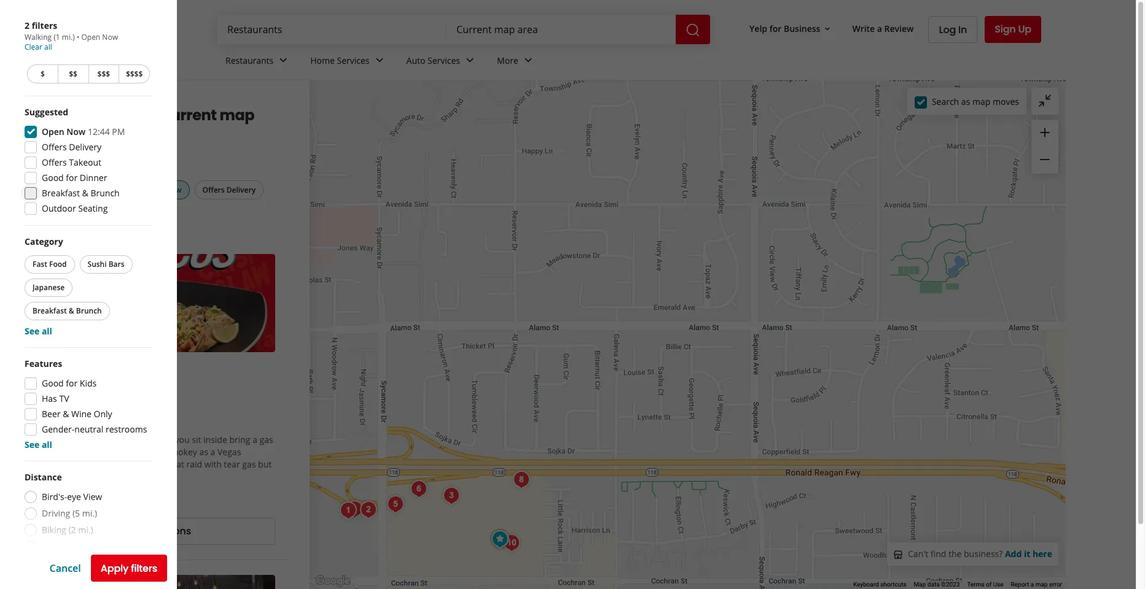 Task type: describe. For each thing, give the bounding box(es) containing it.
about
[[129, 447, 153, 458]]

log
[[939, 22, 956, 37]]

pm for open until 9:00 pm
[[104, 417, 117, 429]]

mi.) inside 2 filters walking (1 mi.) • open now clear all
[[62, 32, 75, 42]]

driving (5 mi.)
[[42, 508, 97, 520]]

16 filter v2 image
[[35, 186, 45, 196]]

1 all
[[55, 185, 73, 196]]

see all for features
[[25, 439, 52, 451]]

report a map error link
[[1011, 582, 1062, 589]]

0 vertical spatial brunch
[[91, 187, 120, 199]]

0 vertical spatial restaurants link
[[216, 44, 301, 80]]

the…"
[[112, 471, 135, 483]]

here
[[1033, 549, 1052, 560]]

fast food link
[[39, 398, 79, 410]]

map region
[[170, 78, 1113, 590]]

sapporo sushi & izakaya & ramen image
[[406, 477, 431, 502]]

offers delivery button
[[194, 181, 264, 200]]

16 chevron right v2 image
[[45, 96, 55, 106]]

get directions
[[123, 525, 191, 539]]

filters for apply
[[131, 562, 157, 576]]

of
[[986, 582, 992, 589]]

2
[[25, 20, 29, 31]]

map inside restaurants in the current map area
[[220, 105, 254, 126]]

map for search
[[972, 96, 990, 107]]

1 vertical spatial fast food button
[[39, 398, 79, 410]]

within
[[42, 558, 68, 569]]

business?
[[964, 549, 1003, 560]]

view
[[83, 491, 102, 503]]

if
[[167, 434, 173, 446]]

home
[[310, 54, 335, 66]]

option group containing distance
[[25, 472, 152, 572]]

0 vertical spatial gas
[[260, 434, 273, 446]]

terms of use
[[967, 582, 1004, 589]]

sushi bars button
[[80, 256, 132, 274]]

good for good for kids
[[42, 378, 64, 389]]

love sushi image
[[499, 531, 524, 556]]

yelp for business button
[[745, 18, 838, 40]]

funburger image
[[383, 492, 408, 517]]

report a map error
[[1011, 582, 1062, 589]]

(2
[[68, 525, 76, 536]]

results
[[80, 220, 116, 234]]

business categories element
[[216, 44, 1041, 80]]

more link
[[487, 44, 545, 80]]

open for open now 12:44 pm
[[42, 126, 64, 138]]

services for auto services
[[428, 54, 460, 66]]

is
[[121, 447, 127, 458]]

directions
[[143, 525, 191, 539]]

a right write at the right top of page
[[877, 22, 882, 34]]

a up "with"
[[210, 447, 215, 458]]

raid
[[186, 459, 202, 471]]

inside
[[203, 434, 227, 446]]

1 vertical spatial fast
[[42, 399, 57, 409]]

0 vertical spatial breakfast
[[42, 187, 80, 199]]

sign up
[[995, 22, 1031, 36]]

log in link
[[929, 16, 977, 43]]

was
[[141, 459, 156, 471]]

clear
[[25, 42, 42, 52]]

find
[[931, 549, 946, 560]]

biking
[[42, 525, 66, 536]]

2 vertical spatial &
[[63, 409, 69, 420]]

add
[[1005, 549, 1022, 560]]

all for category
[[42, 326, 52, 337]]

sushi bars
[[88, 259, 124, 270]]

open inside 2 filters walking (1 mi.) • open now clear all
[[81, 32, 100, 42]]

now for open now
[[165, 185, 182, 196]]

collapse map image
[[1038, 93, 1052, 108]]

current
[[162, 105, 217, 126]]

eggs n things image
[[509, 468, 534, 492]]

sort:
[[25, 151, 43, 162]]

1 vertical spatial offers
[[42, 157, 67, 168]]

"really good food. however, if you sit inside bring a gas mask. this place is about as smokey as a vegas nightclub. i thought it was a swat raid with tear gas but they're just on the…"
[[53, 434, 273, 483]]

write a review
[[852, 22, 914, 34]]

12:44
[[88, 126, 110, 138]]

bird's-
[[42, 491, 67, 503]]

sign up link
[[985, 16, 1041, 43]]

place
[[97, 447, 118, 458]]

mask.
[[53, 447, 77, 458]]

24 chevron down v2 image for home services
[[372, 53, 387, 68]]

$$$$
[[126, 69, 143, 79]]

breakfast & brunch inside button
[[33, 306, 102, 316]]

0 vertical spatial fast food button
[[25, 256, 75, 274]]

add it here button
[[1005, 549, 1052, 560]]

brunch inside button
[[76, 306, 102, 316]]

16 checkmark v2 image
[[39, 498, 49, 507]]

swat
[[166, 459, 184, 471]]

16 checkmark v2 image
[[91, 498, 100, 507]]

pm for open now 12:44 pm
[[112, 126, 125, 138]]

home services link
[[301, 44, 397, 80]]

search image
[[686, 22, 700, 37]]

apply filters button
[[91, 555, 167, 582]]

terms of use link
[[967, 582, 1004, 589]]

1 horizontal spatial as
[[199, 447, 208, 458]]

grill
[[77, 359, 103, 376]]

blocks
[[77, 558, 102, 569]]

0 vertical spatial food
[[49, 259, 67, 270]]

all for features
[[42, 439, 52, 451]]

see all for category
[[25, 326, 52, 337]]

this
[[79, 447, 95, 458]]

walking
[[25, 32, 52, 42]]

0 vertical spatial fast food
[[33, 259, 67, 270]]

vegas
[[217, 447, 241, 458]]

open for open now
[[144, 185, 163, 196]]

open now button
[[136, 181, 190, 200]]

business
[[784, 22, 820, 34]]

16 bizhouse v2 image
[[893, 550, 903, 560]]

suggested
[[25, 106, 68, 118]]

in
[[118, 105, 132, 126]]

& inside button
[[69, 306, 74, 316]]

the for business?
[[948, 549, 962, 560]]

offers delivery inside 'button'
[[202, 185, 256, 196]]

write a review link
[[847, 18, 919, 40]]

$$ button
[[58, 65, 88, 84]]

2 vertical spatial delivery
[[52, 498, 81, 508]]

filters group
[[25, 181, 266, 200]]

google image
[[313, 574, 353, 590]]

zoom in image
[[1038, 125, 1052, 140]]

16 speech v2 image
[[39, 436, 49, 446]]

apply
[[101, 562, 128, 576]]

beeps diner image
[[356, 498, 381, 522]]

2 horizontal spatial as
[[961, 96, 970, 107]]

smokey
[[166, 447, 197, 458]]

maria's restaurant image
[[336, 499, 360, 523]]

"really
[[53, 434, 79, 446]]

open now 12:44 pm
[[42, 126, 125, 138]]

waba grill image
[[487, 527, 512, 552]]

group containing category
[[22, 236, 152, 338]]

tear
[[224, 459, 240, 471]]

but
[[258, 459, 272, 471]]

restaurants for restaurants in the current map area
[[25, 105, 115, 126]]

yelp for yelp link at top
[[25, 95, 40, 106]]



Task type: locate. For each thing, give the bounding box(es) containing it.
beer
[[42, 409, 61, 420]]

shortcuts
[[880, 582, 906, 589]]

2 24 chevron down v2 image from the left
[[372, 53, 387, 68]]

sign
[[995, 22, 1016, 36]]

breakfast & brunch up outdoor seating at the left top of page
[[42, 187, 120, 199]]

restaurants inside restaurants in the current map area
[[25, 105, 115, 126]]

yelp
[[749, 22, 767, 34], [25, 95, 40, 106]]

1 horizontal spatial filters
[[131, 562, 157, 576]]

outdoor
[[42, 203, 76, 214]]

2 see all from the top
[[25, 439, 52, 451]]

filters for 2
[[32, 20, 57, 31]]

offers inside offers delivery 'button'
[[202, 185, 225, 196]]

keyboard shortcuts
[[853, 582, 906, 589]]

1 horizontal spatial restaurants link
[[216, 44, 301, 80]]

good up 1
[[42, 172, 64, 184]]

0 vertical spatial filters
[[32, 20, 57, 31]]

1 vertical spatial it
[[1024, 549, 1030, 560]]

for for kids
[[66, 378, 78, 389]]

1 horizontal spatial map
[[972, 96, 990, 107]]

see all button for features
[[25, 439, 52, 451]]

review
[[884, 22, 914, 34]]

0 horizontal spatial gas
[[242, 459, 256, 471]]

2 services from the left
[[428, 54, 460, 66]]

1 vertical spatial food
[[59, 399, 77, 409]]

with
[[204, 459, 222, 471]]

pm right 9:00
[[104, 417, 117, 429]]

kids
[[80, 378, 97, 389]]

food.
[[104, 434, 125, 446]]

gas
[[260, 434, 273, 446], [242, 459, 256, 471]]

sushi
[[88, 259, 107, 270]]

0 vertical spatial &
[[82, 187, 88, 199]]

all
[[65, 185, 73, 196]]

option group
[[25, 472, 152, 572]]

services for home services
[[337, 54, 370, 66]]

now right •
[[102, 32, 118, 42]]

use
[[993, 582, 1004, 589]]

dinner
[[80, 172, 107, 184]]

see for category
[[25, 326, 39, 337]]

cancel
[[50, 562, 81, 576]]

None search field
[[217, 15, 713, 44]]

2 see from the top
[[25, 439, 39, 451]]

breakfast down the japanese 'button'
[[33, 306, 67, 316]]

food inside fast food link
[[59, 399, 77, 409]]

mi.) for (2
[[78, 525, 93, 536]]

yelp for yelp for business
[[749, 22, 767, 34]]

0 vertical spatial offers delivery
[[42, 141, 101, 153]]

1 vertical spatial the
[[948, 549, 962, 560]]

see all up the "features"
[[25, 326, 52, 337]]

now left 12:44
[[67, 126, 86, 138]]

group containing suggested
[[25, 106, 152, 216]]

24 chevron down v2 image right more
[[521, 53, 535, 68]]

fast
[[33, 259, 47, 270], [42, 399, 57, 409]]

wine
[[71, 409, 91, 420]]

all down gender-
[[42, 439, 52, 451]]

filters inside 2 filters walking (1 mi.) • open now clear all
[[32, 20, 57, 31]]

keyboard shortcuts button
[[853, 581, 906, 590]]

see all
[[25, 326, 52, 337], [25, 439, 52, 451]]

services right home
[[337, 54, 370, 66]]

the right the find
[[948, 549, 962, 560]]

1 vertical spatial all
[[42, 326, 52, 337]]

2 horizontal spatial 24 chevron down v2 image
[[521, 53, 535, 68]]

0 horizontal spatial restaurants link
[[60, 95, 105, 106]]

2 vertical spatial for
[[66, 378, 78, 389]]

1 vertical spatial filters
[[131, 562, 157, 576]]

delivery inside 'button'
[[226, 185, 256, 196]]

0 horizontal spatial 24 chevron down v2 image
[[276, 53, 291, 68]]

1 horizontal spatial it
[[1024, 549, 1030, 560]]

mi.) for (5
[[82, 508, 97, 520]]

it right add
[[1024, 549, 1030, 560]]

services left 24 chevron down v2 icon
[[428, 54, 460, 66]]

$$
[[69, 69, 77, 79]]

16 chevron down v2 image
[[823, 24, 833, 34]]

has tv
[[42, 393, 69, 405]]

food
[[49, 259, 67, 270], [59, 399, 77, 409]]

japanese button
[[25, 279, 73, 297]]

fast food inside fast food link
[[42, 399, 77, 409]]

offers
[[42, 141, 67, 153], [42, 157, 67, 168], [202, 185, 225, 196]]

1 vertical spatial yelp
[[25, 95, 40, 106]]

0 vertical spatial pm
[[112, 126, 125, 138]]

open now
[[144, 185, 182, 196]]

1 vertical spatial good
[[42, 378, 64, 389]]

it
[[133, 459, 139, 471], [1024, 549, 1030, 560]]

can't
[[908, 549, 928, 560]]

2 horizontal spatial now
[[165, 185, 182, 196]]

1 horizontal spatial yelp
[[749, 22, 767, 34]]

the right in
[[135, 105, 159, 126]]

fast left tv
[[42, 399, 57, 409]]

see all button down gender-
[[25, 439, 52, 451]]

0 vertical spatial see all
[[25, 326, 52, 337]]

a right report
[[1031, 582, 1034, 589]]

as down sit
[[199, 447, 208, 458]]

3.2 star rating image
[[39, 380, 106, 392]]

0 vertical spatial yelp
[[749, 22, 767, 34]]

24 chevron down v2 image left auto
[[372, 53, 387, 68]]

yelp inside button
[[749, 22, 767, 34]]

home services
[[310, 54, 370, 66]]

you
[[175, 434, 190, 446]]

map right current
[[220, 105, 254, 126]]

1 vertical spatial for
[[66, 172, 78, 184]]

1 vertical spatial &
[[69, 306, 74, 316]]

9:00
[[85, 417, 102, 429]]

0 vertical spatial fast
[[33, 259, 47, 270]]

$$$ button
[[88, 65, 119, 84]]

1 vertical spatial see all button
[[25, 439, 52, 451]]

all left (1
[[44, 42, 52, 52]]

3 24 chevron down v2 image from the left
[[521, 53, 535, 68]]

for inside yelp for business button
[[770, 22, 782, 34]]

breakfast & brunch down the japanese 'button'
[[33, 306, 102, 316]]

0 vertical spatial all
[[44, 42, 52, 52]]

1 vertical spatial delivery
[[226, 185, 256, 196]]

moves
[[993, 96, 1019, 107]]

0 vertical spatial the
[[135, 105, 159, 126]]

0 horizontal spatial filters
[[32, 20, 57, 31]]

1 vertical spatial restaurants link
[[60, 95, 105, 106]]

1 services from the left
[[337, 54, 370, 66]]

1 vertical spatial fast food
[[42, 399, 77, 409]]

group
[[25, 106, 152, 216], [1031, 120, 1058, 174], [22, 236, 152, 338], [25, 358, 152, 452]]

brunch down dinner
[[91, 187, 120, 199]]

& down the japanese 'button'
[[69, 306, 74, 316]]

2 vertical spatial all
[[42, 439, 52, 451]]

filters up walking
[[32, 20, 57, 31]]

good for dinner
[[42, 172, 107, 184]]

sponsored
[[25, 220, 78, 234]]

auto services
[[406, 54, 460, 66]]

offers up 'good for dinner'
[[42, 157, 67, 168]]

1 good from the top
[[42, 172, 64, 184]]

0 vertical spatial it
[[133, 459, 139, 471]]

0 vertical spatial now
[[102, 32, 118, 42]]

a right bring
[[253, 434, 257, 446]]

good for good for dinner
[[42, 172, 64, 184]]

betos wine bar & bistro image
[[342, 497, 366, 522]]

2 horizontal spatial map
[[1035, 582, 1048, 589]]

mi.) down 16 checkmark v2 icon
[[82, 508, 97, 520]]

1 horizontal spatial offers delivery
[[202, 185, 256, 196]]

1 vertical spatial see all
[[25, 439, 52, 451]]

breakfast up outdoor
[[42, 187, 80, 199]]

open inside button
[[144, 185, 163, 196]]

offers takeout
[[42, 157, 101, 168]]

1 see all from the top
[[25, 326, 52, 337]]

open for open until 9:00 pm
[[39, 417, 62, 429]]

area
[[25, 125, 59, 145]]

0 horizontal spatial offers delivery
[[42, 141, 101, 153]]

up
[[1018, 22, 1031, 36]]

eye
[[67, 491, 81, 503]]

24 chevron down v2 image left home
[[276, 53, 291, 68]]

write
[[852, 22, 875, 34]]

sponsored results
[[25, 220, 116, 234]]

they're
[[53, 471, 81, 483]]

1 horizontal spatial gas
[[260, 434, 273, 446]]

0 horizontal spatial services
[[337, 54, 370, 66]]

see left mask. at bottom left
[[25, 439, 39, 451]]

bring
[[229, 434, 250, 446]]

seating
[[78, 203, 108, 214]]

yelp left business
[[749, 22, 767, 34]]

16 info v2 image
[[118, 222, 128, 231]]

1 vertical spatial breakfast
[[33, 306, 67, 316]]

see all down gender-
[[25, 439, 52, 451]]

pho so 1 image
[[439, 484, 463, 508]]

1 see from the top
[[25, 326, 39, 337]]

breakfast inside button
[[33, 306, 67, 316]]

1 vertical spatial brunch
[[76, 306, 102, 316]]

1 vertical spatial see
[[25, 439, 39, 451]]

pm down in
[[112, 126, 125, 138]]

as right search
[[961, 96, 970, 107]]

i
[[95, 459, 97, 471]]

map left error
[[1035, 582, 1048, 589]]

mi.) right (2 on the bottom
[[78, 525, 93, 536]]

breakfast & brunch button
[[25, 302, 110, 321]]

2 vertical spatial mi.)
[[78, 525, 93, 536]]

the
[[135, 105, 159, 126], [948, 549, 962, 560]]

gas left "but"
[[242, 459, 256, 471]]

auto
[[406, 54, 425, 66]]

24 chevron down v2 image for more
[[521, 53, 535, 68]]

& right 'beer'
[[63, 409, 69, 420]]

0 horizontal spatial now
[[67, 126, 86, 138]]

distance
[[25, 472, 62, 483]]

2 vertical spatial now
[[165, 185, 182, 196]]

0 horizontal spatial it
[[133, 459, 139, 471]]

mi.) left •
[[62, 32, 75, 42]]

in
[[958, 22, 967, 37]]

0 vertical spatial for
[[770, 22, 782, 34]]

1 vertical spatial breakfast & brunch
[[33, 306, 102, 316]]

as up was
[[155, 447, 164, 458]]

yelp left 16 chevron right v2 image
[[25, 95, 40, 106]]

offers up "offers takeout"
[[42, 141, 67, 153]]

map left moves
[[972, 96, 990, 107]]

$$$
[[97, 69, 110, 79]]

mod pizza image
[[488, 527, 513, 552]]

2 vertical spatial offers
[[202, 185, 225, 196]]

24 chevron down v2 image
[[463, 53, 477, 68]]

(1
[[54, 32, 60, 42]]

& right all
[[82, 187, 88, 199]]

it inside "really good food. however, if you sit inside bring a gas mask. this place is about as smokey as a vegas nightclub. i thought it was a swat raid with tear gas but they're just on the…"
[[133, 459, 139, 471]]

good up has tv
[[42, 378, 64, 389]]

1 see all button from the top
[[25, 326, 52, 337]]

now left offers delivery 'button'
[[165, 185, 182, 196]]

1 24 chevron down v2 image from the left
[[276, 53, 291, 68]]

zoom out image
[[1038, 152, 1052, 167]]

0 vertical spatial breakfast & brunch
[[42, 187, 120, 199]]

1 vertical spatial mi.)
[[82, 508, 97, 520]]

open
[[81, 32, 100, 42], [42, 126, 64, 138], [144, 185, 163, 196], [39, 417, 62, 429]]

for down waba grill
[[66, 378, 78, 389]]

0 vertical spatial delivery
[[69, 141, 101, 153]]

keyboard
[[853, 582, 879, 589]]

bars
[[109, 259, 124, 270]]

terms
[[967, 582, 984, 589]]

0 vertical spatial good
[[42, 172, 64, 184]]

0 horizontal spatial yelp
[[25, 95, 40, 106]]

a
[[877, 22, 882, 34], [253, 434, 257, 446], [210, 447, 215, 458], [159, 459, 163, 471], [1031, 582, 1034, 589]]

offers right open now
[[202, 185, 225, 196]]

1 horizontal spatial now
[[102, 32, 118, 42]]

group containing features
[[25, 358, 152, 452]]

1 vertical spatial pm
[[104, 417, 117, 429]]

see for features
[[25, 439, 39, 451]]

the inside restaurants in the current map area
[[135, 105, 159, 126]]

restaurants link
[[216, 44, 301, 80], [60, 95, 105, 106]]

2 good from the top
[[42, 378, 64, 389]]

filters inside 'apply filters' button
[[131, 562, 157, 576]]

1
[[55, 186, 59, 194]]

now inside button
[[165, 185, 182, 196]]

just
[[83, 471, 97, 483]]

24 chevron down v2 image inside 'more' link
[[521, 53, 535, 68]]

now
[[102, 32, 118, 42], [67, 126, 86, 138], [165, 185, 182, 196]]

1 vertical spatial gas
[[242, 459, 256, 471]]

$
[[41, 69, 45, 79]]

waba grill link
[[39, 359, 103, 376]]

0 horizontal spatial as
[[155, 447, 164, 458]]

1 horizontal spatial the
[[948, 549, 962, 560]]

2 see all button from the top
[[25, 439, 52, 451]]

now for open now 12:44 pm
[[67, 126, 86, 138]]

0 vertical spatial offers
[[42, 141, 67, 153]]

driving
[[42, 508, 70, 520]]

0 vertical spatial see all button
[[25, 326, 52, 337]]

all
[[44, 42, 52, 52], [42, 326, 52, 337], [42, 439, 52, 451]]

24 chevron down v2 image inside home services link
[[372, 53, 387, 68]]

see all button up the "features"
[[25, 326, 52, 337]]

pm
[[112, 126, 125, 138], [104, 417, 117, 429]]

for left business
[[770, 22, 782, 34]]

gas up "but"
[[260, 434, 273, 446]]

brunch down sushi
[[76, 306, 102, 316]]

outdoor seating
[[42, 203, 108, 214]]

0 horizontal spatial map
[[220, 105, 254, 126]]

all inside 2 filters walking (1 mi.) • open now clear all
[[44, 42, 52, 52]]

1 horizontal spatial 24 chevron down v2 image
[[372, 53, 387, 68]]

for for dinner
[[66, 172, 78, 184]]

0 vertical spatial see
[[25, 326, 39, 337]]

cancel button
[[50, 562, 81, 576]]

apply filters
[[101, 562, 157, 576]]

yelp link
[[25, 95, 40, 106]]

see all button for category
[[25, 326, 52, 337]]

©2023
[[941, 582, 960, 589]]

see up the "features"
[[25, 326, 39, 337]]

24 chevron down v2 image for restaurants
[[276, 53, 291, 68]]

restaurants inside "link"
[[225, 54, 274, 66]]

waba grill image
[[487, 527, 512, 552]]

a right was
[[159, 459, 163, 471]]

the for current
[[135, 105, 159, 126]]

open inside 'group'
[[42, 126, 64, 138]]

now inside 2 filters walking (1 mi.) • open now clear all
[[102, 32, 118, 42]]

only
[[94, 409, 112, 420]]

1 vertical spatial offers delivery
[[202, 185, 256, 196]]

fast down category
[[33, 259, 47, 270]]

0 vertical spatial mi.)
[[62, 32, 75, 42]]

all down breakfast & brunch button
[[42, 326, 52, 337]]

0 horizontal spatial the
[[135, 105, 159, 126]]

for up all
[[66, 172, 78, 184]]

1 vertical spatial now
[[67, 126, 86, 138]]

restaurants for restaurants "link" to the bottom
[[60, 95, 105, 106]]

for for business
[[770, 22, 782, 34]]

filters right the apply
[[131, 562, 157, 576]]

(5
[[72, 508, 80, 520]]

1 horizontal spatial services
[[428, 54, 460, 66]]

24 chevron down v2 image
[[276, 53, 291, 68], [372, 53, 387, 68], [521, 53, 535, 68]]

gender-neutral restrooms
[[42, 424, 147, 436]]

within 4 blocks
[[42, 558, 102, 569]]

it left was
[[133, 459, 139, 471]]

map for report
[[1035, 582, 1048, 589]]

waba grill
[[39, 359, 103, 376]]



Task type: vqa. For each thing, say whether or not it's contained in the screenshot.
the bottom THE "CUSTOMIZATION"
no



